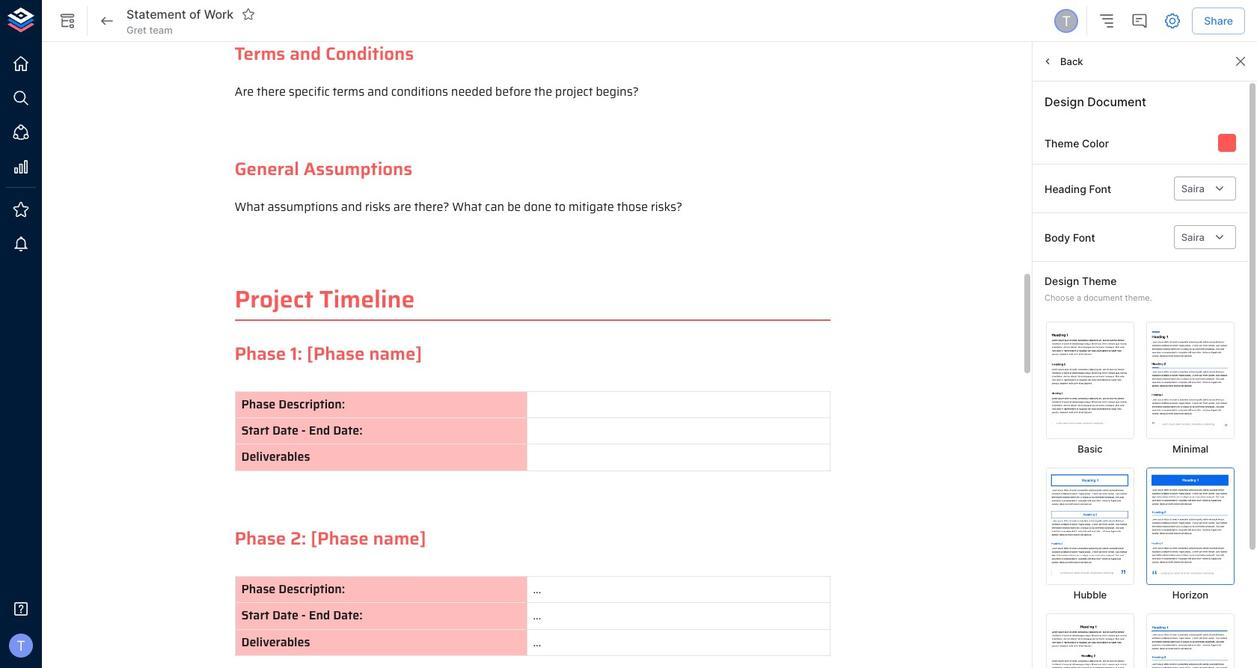 Task type: locate. For each thing, give the bounding box(es) containing it.
1 saira from the top
[[1182, 183, 1205, 195]]

1 vertical spatial -
[[302, 607, 306, 625]]

and right terms
[[368, 82, 389, 101]]

0 vertical spatial -
[[302, 422, 306, 440]]

font for heading font
[[1090, 182, 1112, 195]]

begins?
[[596, 82, 639, 101]]

[phase right 1:
[[307, 340, 365, 368]]

0 horizontal spatial and
[[290, 40, 321, 68]]

1 horizontal spatial t
[[1063, 13, 1071, 29]]

2 saira button from the top
[[1174, 226, 1237, 250]]

[phase
[[307, 340, 365, 368], [311, 525, 369, 553]]

favorite image
[[242, 7, 255, 21]]

0 vertical spatial date:
[[333, 422, 363, 440]]

document
[[1088, 94, 1147, 109]]

0 vertical spatial saira button
[[1174, 177, 1237, 201]]

0 vertical spatial start
[[241, 422, 269, 440]]

2 ... from the top
[[533, 607, 541, 625]]

date:
[[333, 422, 363, 440], [333, 607, 363, 625]]

1 date from the top
[[272, 422, 299, 440]]

date
[[272, 422, 299, 440], [272, 607, 299, 625]]

font right the heading
[[1090, 182, 1112, 195]]

2 date from the top
[[272, 607, 299, 625]]

hubble
[[1074, 589, 1107, 601]]

terms
[[333, 82, 365, 101]]

timeline
[[320, 281, 415, 318]]

1 design from the top
[[1045, 94, 1085, 109]]

those
[[617, 198, 648, 216]]

t
[[1063, 13, 1071, 29], [17, 638, 25, 654]]

0 vertical spatial ...
[[533, 580, 541, 599]]

start
[[241, 422, 269, 440], [241, 607, 269, 625]]

1 horizontal spatial theme
[[1083, 275, 1117, 288]]

3 ... from the top
[[533, 633, 541, 652]]

design inside the design theme choose a document theme.
[[1045, 275, 1080, 288]]

general assumptions
[[235, 155, 413, 184]]

risks
[[365, 198, 391, 216]]

1 vertical spatial design
[[1045, 275, 1080, 288]]

name] for phase 1: [phase name]
[[369, 340, 422, 368]]

1 vertical spatial date:
[[333, 607, 363, 625]]

0 vertical spatial date
[[272, 422, 299, 440]]

0 vertical spatial end
[[309, 422, 330, 440]]

2 vertical spatial ...
[[533, 633, 541, 652]]

1 saira button from the top
[[1174, 177, 1237, 201]]

0 horizontal spatial theme
[[1045, 137, 1080, 149]]

0 vertical spatial deliverables
[[241, 448, 310, 467]]

show wiki image
[[58, 12, 76, 30]]

description: down 1:
[[279, 395, 345, 414]]

are there specific terms and conditions needed before the project begins?
[[235, 82, 639, 101]]

are
[[235, 82, 254, 101]]

0 vertical spatial description:
[[279, 395, 345, 414]]

what down "general"
[[235, 198, 265, 216]]

1 horizontal spatial and
[[341, 198, 362, 216]]

phase description:
[[241, 395, 345, 414], [241, 580, 345, 599]]

0 vertical spatial theme
[[1045, 137, 1080, 149]]

0 vertical spatial t
[[1063, 13, 1071, 29]]

0 vertical spatial [phase
[[307, 340, 365, 368]]

0 vertical spatial name]
[[369, 340, 422, 368]]

design down back button
[[1045, 94, 1085, 109]]

what left can
[[452, 198, 482, 216]]

... for date
[[533, 607, 541, 625]]

0 vertical spatial phase description:
[[241, 395, 345, 414]]

phase description: down 2:
[[241, 580, 345, 599]]

2 horizontal spatial and
[[368, 82, 389, 101]]

deliverables
[[241, 448, 310, 467], [241, 633, 310, 652]]

assumptions
[[304, 155, 413, 184]]

1 vertical spatial description:
[[279, 580, 345, 599]]

1 vertical spatial theme
[[1083, 275, 1117, 288]]

conditions
[[326, 40, 414, 68]]

theme inside the design theme choose a document theme.
[[1083, 275, 1117, 288]]

to
[[555, 198, 566, 216]]

0 vertical spatial font
[[1090, 182, 1112, 195]]

2 date: from the top
[[333, 607, 363, 625]]

1 vertical spatial date
[[272, 607, 299, 625]]

1 vertical spatial start
[[241, 607, 269, 625]]

1 vertical spatial end
[[309, 607, 330, 625]]

1 vertical spatial saira button
[[1174, 226, 1237, 250]]

0 horizontal spatial what
[[235, 198, 265, 216]]

back
[[1061, 55, 1084, 67]]

1 horizontal spatial what
[[452, 198, 482, 216]]

design
[[1045, 94, 1085, 109], [1045, 275, 1080, 288]]

1 vertical spatial t
[[17, 638, 25, 654]]

1 what from the left
[[235, 198, 265, 216]]

body
[[1045, 231, 1071, 244]]

0 vertical spatial t button
[[1053, 7, 1081, 35]]

end
[[309, 422, 330, 440], [309, 607, 330, 625]]

design up choose
[[1045, 275, 1080, 288]]

1 horizontal spatial t button
[[1053, 7, 1081, 35]]

theme left color
[[1045, 137, 1080, 149]]

be
[[508, 198, 521, 216]]

font
[[1090, 182, 1112, 195], [1074, 231, 1096, 244]]

-
[[302, 422, 306, 440], [302, 607, 306, 625]]

1 ... from the top
[[533, 580, 541, 599]]

before
[[496, 82, 532, 101]]

1 phase description: from the top
[[241, 395, 345, 414]]

2 design from the top
[[1045, 275, 1080, 288]]

of
[[189, 7, 201, 21]]

saira
[[1182, 183, 1205, 195], [1182, 231, 1205, 243]]

[phase right 2:
[[311, 525, 369, 553]]

phase description: down 1:
[[241, 395, 345, 414]]

0 vertical spatial and
[[290, 40, 321, 68]]

t for left t button
[[17, 638, 25, 654]]

saira for body font
[[1182, 231, 1205, 243]]

t button
[[1053, 7, 1081, 35], [4, 630, 37, 663]]

font right body
[[1074, 231, 1096, 244]]

risks?
[[651, 198, 683, 216]]

0 vertical spatial saira
[[1182, 183, 1205, 195]]

2 end from the top
[[309, 607, 330, 625]]

team
[[149, 24, 173, 36]]

body font
[[1045, 231, 1096, 244]]

font for body font
[[1074, 231, 1096, 244]]

2 saira from the top
[[1182, 231, 1205, 243]]

1 vertical spatial phase description:
[[241, 580, 345, 599]]

heading
[[1045, 182, 1087, 195]]

0 horizontal spatial t
[[17, 638, 25, 654]]

assumptions
[[268, 198, 338, 216]]

... for description:
[[533, 580, 541, 599]]

1 vertical spatial font
[[1074, 231, 1096, 244]]

...
[[533, 580, 541, 599], [533, 607, 541, 625], [533, 633, 541, 652]]

1 vertical spatial ...
[[533, 607, 541, 625]]

0 vertical spatial start date - end date:
[[241, 422, 363, 440]]

0 vertical spatial design
[[1045, 94, 1085, 109]]

description:
[[279, 395, 345, 414], [279, 580, 345, 599]]

and up specific
[[290, 40, 321, 68]]

1 vertical spatial start date - end date:
[[241, 607, 363, 625]]

saira for heading font
[[1182, 183, 1205, 195]]

and
[[290, 40, 321, 68], [368, 82, 389, 101], [341, 198, 362, 216]]

description: down 2:
[[279, 580, 345, 599]]

what
[[235, 198, 265, 216], [452, 198, 482, 216]]

settings image
[[1164, 12, 1182, 30]]

1 start date - end date: from the top
[[241, 422, 363, 440]]

1 vertical spatial saira
[[1182, 231, 1205, 243]]

saira button
[[1174, 177, 1237, 201], [1174, 226, 1237, 250]]

theme
[[1045, 137, 1080, 149], [1083, 275, 1117, 288]]

general
[[235, 155, 299, 184]]

are
[[394, 198, 412, 216]]

1 description: from the top
[[279, 395, 345, 414]]

design for design document
[[1045, 94, 1085, 109]]

start date - end date:
[[241, 422, 363, 440], [241, 607, 363, 625]]

back button
[[1039, 50, 1087, 73]]

1 vertical spatial name]
[[373, 525, 426, 553]]

1 vertical spatial and
[[368, 82, 389, 101]]

project timeline
[[235, 281, 415, 318]]

theme up document
[[1083, 275, 1117, 288]]

1 vertical spatial t button
[[4, 630, 37, 663]]

phase
[[235, 340, 286, 368], [241, 395, 276, 414], [235, 525, 286, 553], [241, 580, 276, 599]]

2 - from the top
[[302, 607, 306, 625]]

and left risks
[[341, 198, 362, 216]]

name]
[[369, 340, 422, 368], [373, 525, 426, 553]]

1 vertical spatial deliverables
[[241, 633, 310, 652]]

1 vertical spatial [phase
[[311, 525, 369, 553]]



Task type: vqa. For each thing, say whether or not it's contained in the screenshot.
2nd Saira from the top of the page
yes



Task type: describe. For each thing, give the bounding box(es) containing it.
1 start from the top
[[241, 422, 269, 440]]

work
[[204, 7, 234, 21]]

can
[[485, 198, 505, 216]]

saira button for body font
[[1174, 226, 1237, 250]]

gret
[[127, 24, 147, 36]]

specific
[[289, 82, 330, 101]]

needed
[[451, 82, 493, 101]]

theme.
[[1126, 293, 1153, 303]]

what assumptions and risks are there? what can be done to mitigate those risks?
[[235, 198, 683, 216]]

there
[[257, 82, 286, 101]]

t for the right t button
[[1063, 13, 1071, 29]]

1 date: from the top
[[333, 422, 363, 440]]

0 horizontal spatial t button
[[4, 630, 37, 663]]

project
[[555, 82, 593, 101]]

theme color
[[1045, 137, 1110, 149]]

1 deliverables from the top
[[241, 448, 310, 467]]

2 deliverables from the top
[[241, 633, 310, 652]]

share
[[1205, 14, 1234, 27]]

2 description: from the top
[[279, 580, 345, 599]]

done
[[524, 198, 552, 216]]

minimal
[[1173, 443, 1209, 455]]

2 phase description: from the top
[[241, 580, 345, 599]]

saira button for heading font
[[1174, 177, 1237, 201]]

design document
[[1045, 94, 1147, 109]]

2 vertical spatial and
[[341, 198, 362, 216]]

1 - from the top
[[302, 422, 306, 440]]

phase 1: [phase name]
[[235, 340, 422, 368]]

the
[[534, 82, 553, 101]]

phase 2: [phase name]
[[235, 525, 426, 553]]

basic
[[1078, 443, 1103, 455]]

2:
[[291, 525, 306, 553]]

1 end from the top
[[309, 422, 330, 440]]

there?
[[414, 198, 450, 216]]

design theme choose a document theme.
[[1045, 275, 1153, 303]]

[phase for 1:
[[307, 340, 365, 368]]

mitigate
[[569, 198, 614, 216]]

design for design theme choose a document theme.
[[1045, 275, 1080, 288]]

name] for phase 2: [phase name]
[[373, 525, 426, 553]]

gret team link
[[127, 23, 173, 37]]

statement of work
[[127, 7, 234, 21]]

2 what from the left
[[452, 198, 482, 216]]

2 start date - end date: from the top
[[241, 607, 363, 625]]

terms and conditions
[[235, 40, 414, 68]]

project
[[235, 281, 314, 318]]

heading font
[[1045, 182, 1112, 195]]

go back image
[[98, 12, 116, 30]]

a
[[1077, 293, 1082, 303]]

document
[[1084, 293, 1123, 303]]

color
[[1083, 137, 1110, 149]]

comments image
[[1131, 12, 1149, 30]]

share button
[[1193, 7, 1246, 35]]

1:
[[291, 340, 302, 368]]

choose
[[1045, 293, 1075, 303]]

conditions
[[391, 82, 449, 101]]

horizon
[[1173, 589, 1209, 601]]

statement
[[127, 7, 186, 21]]

2 start from the top
[[241, 607, 269, 625]]

gret team
[[127, 24, 173, 36]]

terms
[[235, 40, 285, 68]]

table of contents image
[[1099, 12, 1116, 30]]

[phase for 2:
[[311, 525, 369, 553]]



